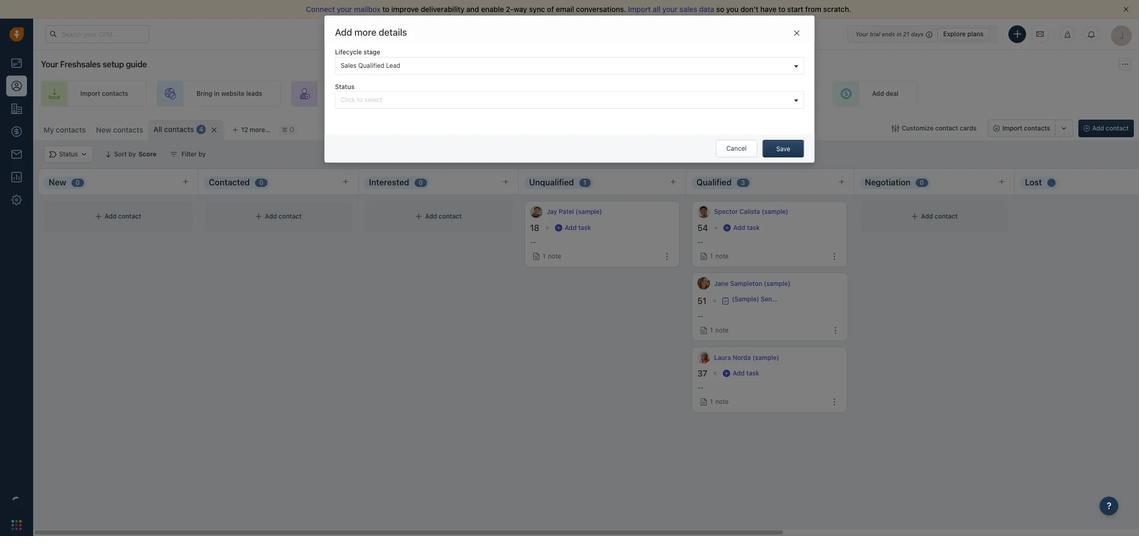 Task type: describe. For each thing, give the bounding box(es) containing it.
container_wx8msf4aqz5i3rn1 image inside customize contact cards button
[[892, 125, 899, 132]]

import contacts for import contacts 'button'
[[1002, 124, 1050, 132]]

⌘ o
[[282, 126, 294, 134]]

0 for interested
[[419, 179, 423, 187]]

jay patel (sample) link
[[547, 208, 602, 216]]

-- for 54
[[698, 238, 703, 246]]

cancel
[[726, 144, 747, 152]]

create sales sequence
[[590, 90, 658, 98]]

setup
[[103, 60, 124, 69]]

invite your team
[[331, 90, 379, 98]]

freshsales
[[60, 60, 101, 69]]

37
[[698, 369, 707, 378]]

1 note for 37
[[710, 398, 729, 406]]

up
[[738, 90, 746, 98]]

route leads to your team
[[447, 90, 522, 98]]

contact inside button
[[1106, 124, 1129, 132]]

your for your freshsales setup guide
[[41, 60, 58, 69]]

connect
[[306, 5, 335, 13]]

1 note for 18
[[543, 252, 561, 260]]

task for unqualified
[[578, 224, 591, 232]]

-- for 18
[[530, 238, 536, 246]]

route
[[447, 90, 465, 98]]

import all your sales data link
[[628, 5, 716, 13]]

you
[[726, 5, 739, 13]]

jane
[[714, 280, 728, 287]]

import contacts group
[[988, 120, 1073, 137]]

sampleton
[[730, 280, 762, 287]]

send email image
[[1036, 30, 1044, 39]]

1 note for 54
[[710, 252, 729, 260]]

by
[[198, 150, 206, 158]]

bring in website leads link
[[157, 81, 281, 107]]

connect your mailbox link
[[306, 5, 382, 13]]

laura norda (sample) link
[[714, 353, 779, 362]]

website
[[221, 90, 244, 98]]

contact for negotiation
[[935, 213, 958, 220]]

filter
[[181, 150, 197, 158]]

note for 18
[[548, 252, 561, 260]]

add contact for negotiation
[[921, 213, 958, 220]]

close image
[[1123, 7, 1129, 12]]

import for import contacts 'button'
[[1002, 124, 1022, 132]]

1 for 54
[[710, 252, 713, 260]]

click to select
[[341, 96, 382, 103]]

bring
[[196, 90, 212, 98]]

more
[[354, 27, 376, 38]]

1 horizontal spatial import
[[628, 5, 651, 13]]

new contacts
[[96, 125, 143, 134]]

add deal
[[872, 90, 898, 98]]

route leads to your team link
[[408, 81, 541, 107]]

1 for 37
[[710, 398, 713, 406]]

to left start
[[778, 5, 785, 13]]

(sample) for 37
[[753, 354, 779, 362]]

stage
[[364, 48, 380, 56]]

all
[[153, 125, 162, 134]]

note for 37
[[715, 398, 729, 406]]

add deal link
[[833, 81, 917, 107]]

set
[[727, 90, 737, 98]]

email
[[556, 5, 574, 13]]

12
[[241, 126, 248, 134]]

add inside dialog
[[335, 27, 352, 38]]

explore
[[943, 30, 966, 38]]

lost
[[1025, 178, 1042, 187]]

ends
[[882, 30, 895, 37]]

0 for new
[[75, 179, 80, 187]]

to right mailbox
[[382, 5, 389, 13]]

filter by
[[181, 150, 206, 158]]

data
[[699, 5, 714, 13]]

norda
[[733, 354, 751, 362]]

-- for 37
[[698, 384, 703, 392]]

to inside route leads to your team link
[[484, 90, 490, 98]]

12 more...
[[241, 126, 271, 134]]

sync
[[529, 5, 545, 13]]

patel
[[559, 208, 574, 216]]

sales qualified lead button
[[335, 57, 804, 74]]

explore plans
[[943, 30, 984, 38]]

freshworks switcher image
[[11, 520, 22, 531]]

(sample) for 18
[[576, 208, 602, 216]]

click to select button
[[335, 91, 804, 109]]

jay patel (sample)
[[547, 208, 602, 216]]

contact for new
[[118, 213, 141, 220]]

21
[[903, 30, 909, 37]]

add contact for contacted
[[265, 213, 301, 220]]

0 for contacted
[[259, 179, 263, 187]]

1 for 18
[[543, 252, 545, 260]]

don't
[[741, 5, 758, 13]]

54
[[698, 223, 708, 233]]

jay
[[547, 208, 557, 216]]

create sales sequence link
[[551, 81, 677, 107]]

-- for 51
[[698, 313, 703, 320]]

(sample) for 54
[[762, 208, 788, 216]]

add task down laura norda (sample) link
[[733, 370, 759, 377]]

improve
[[391, 5, 419, 13]]

add contact for new
[[105, 213, 141, 220]]

l image
[[698, 351, 710, 364]]

lifecycle stage
[[335, 48, 380, 56]]

add more details
[[335, 27, 407, 38]]

12 more... button
[[227, 123, 277, 137]]

note for 51
[[715, 327, 729, 334]]

days
[[911, 30, 924, 37]]

j image for 51
[[698, 277, 710, 290]]

filter by button
[[163, 146, 212, 163]]

what's new image
[[1064, 31, 1071, 38]]

add inside 'link'
[[872, 90, 884, 98]]

import contacts for 'import contacts' link
[[80, 90, 128, 98]]

jane sampleton (sample) link
[[714, 279, 790, 288]]

jane sampleton (sample)
[[714, 280, 790, 287]]

have
[[760, 5, 777, 13]]

mailbox
[[354, 5, 381, 13]]

4
[[199, 126, 203, 133]]

conversations.
[[576, 5, 626, 13]]

save
[[776, 145, 790, 153]]

1 team from the left
[[364, 90, 379, 98]]

add more details dialog
[[325, 16, 814, 163]]

your freshsales setup guide
[[41, 60, 147, 69]]

sales
[[341, 61, 356, 69]]

your for your trial ends in 21 days
[[856, 30, 868, 37]]

1 horizontal spatial qualified
[[696, 178, 732, 187]]



Task type: locate. For each thing, give the bounding box(es) containing it.
import contacts
[[80, 90, 128, 98], [1002, 124, 1050, 132]]

0 horizontal spatial leads
[[246, 90, 262, 98]]

save button
[[763, 140, 804, 157]]

1 vertical spatial in
[[214, 90, 219, 98]]

1 vertical spatial qualified
[[696, 178, 732, 187]]

o
[[289, 126, 294, 134]]

2 0 from the left
[[259, 179, 263, 187]]

0 vertical spatial your
[[856, 30, 868, 37]]

add task for unqualified
[[565, 224, 591, 232]]

negotiation
[[865, 178, 911, 187]]

your left freshsales
[[41, 60, 58, 69]]

all contacts 4
[[153, 125, 203, 134]]

spector calista (sample)
[[714, 208, 788, 216]]

(sample) right calista
[[762, 208, 788, 216]]

2 leads from the left
[[466, 90, 482, 98]]

1 vertical spatial new
[[49, 178, 66, 187]]

explore plans link
[[938, 28, 989, 40]]

your
[[337, 5, 352, 13], [662, 5, 678, 13], [349, 90, 362, 98], [492, 90, 505, 98], [748, 90, 761, 98]]

from
[[805, 5, 821, 13]]

enable
[[481, 5, 504, 13]]

leads
[[246, 90, 262, 98], [466, 90, 482, 98]]

import contacts inside 'button'
[[1002, 124, 1050, 132]]

1 for 51
[[710, 327, 713, 334]]

leads right website
[[246, 90, 262, 98]]

connect your mailbox to improve deliverability and enable 2-way sync of email conversations. import all your sales data so you don't have to start from scratch.
[[306, 5, 851, 13]]

3 0 from the left
[[419, 179, 423, 187]]

1 note down laura
[[710, 398, 729, 406]]

customize contact cards
[[902, 124, 977, 132]]

1 0 from the left
[[75, 179, 80, 187]]

1 note for 51
[[710, 327, 729, 334]]

leads inside bring in website leads link
[[246, 90, 262, 98]]

j image for 18
[[530, 206, 543, 218]]

2 team from the left
[[507, 90, 522, 98]]

2 horizontal spatial sales
[[763, 90, 778, 98]]

import right cards
[[1002, 124, 1022, 132]]

sales right create on the top right of the page
[[612, 90, 628, 98]]

your trial ends in 21 days
[[856, 30, 924, 37]]

j image up 51
[[698, 277, 710, 290]]

-
[[530, 238, 533, 246], [533, 238, 536, 246], [698, 238, 700, 246], [700, 238, 703, 246], [698, 313, 700, 320], [700, 313, 703, 320], [698, 384, 700, 392], [700, 384, 703, 392]]

note down jay
[[548, 252, 561, 260]]

(sample) right patel
[[576, 208, 602, 216]]

add contact inside button
[[1092, 124, 1129, 132]]

leads right 'route' on the left of page
[[466, 90, 482, 98]]

0 vertical spatial in
[[897, 30, 902, 37]]

j image left jay
[[530, 206, 543, 218]]

your
[[856, 30, 868, 37], [41, 60, 58, 69]]

sales left data
[[679, 5, 697, 13]]

calista
[[740, 208, 760, 216]]

note for 54
[[715, 252, 729, 260]]

bring in website leads
[[196, 90, 262, 98]]

set up your sales pipeline link
[[687, 81, 822, 107]]

qualified
[[358, 61, 384, 69], [696, 178, 732, 187]]

sequence
[[629, 90, 658, 98]]

my contacts button
[[38, 120, 91, 140], [44, 125, 86, 134]]

1 horizontal spatial your
[[856, 30, 868, 37]]

import contacts link
[[41, 81, 147, 107]]

note down laura
[[715, 398, 729, 406]]

invite
[[331, 90, 347, 98]]

1 vertical spatial j image
[[698, 277, 710, 290]]

(sample) right sampleton in the right bottom of the page
[[764, 280, 790, 287]]

cancel button
[[716, 140, 757, 157]]

(sample) inside laura norda (sample) link
[[753, 354, 779, 362]]

add inside button
[[1092, 124, 1104, 132]]

0 horizontal spatial sales
[[612, 90, 628, 98]]

0 vertical spatial j image
[[530, 206, 543, 218]]

1 vertical spatial import contacts
[[1002, 124, 1050, 132]]

(sample) for 51
[[764, 280, 790, 287]]

1 note
[[543, 252, 561, 260], [710, 252, 729, 260], [710, 327, 729, 334], [710, 398, 729, 406]]

task down laura norda (sample) link
[[746, 370, 759, 377]]

customize contact cards button
[[885, 120, 983, 137]]

qualified inside button
[[358, 61, 384, 69]]

add task
[[565, 224, 591, 232], [733, 224, 760, 232], [733, 370, 759, 377]]

-- down 18
[[530, 238, 536, 246]]

so
[[716, 5, 724, 13]]

new contacts button
[[91, 120, 148, 140], [96, 125, 143, 134]]

add contact button
[[1078, 120, 1134, 137]]

import down your freshsales setup guide
[[80, 90, 100, 98]]

container_wx8msf4aqz5i3rn1 image
[[170, 151, 177, 158], [95, 213, 102, 220], [255, 213, 262, 220], [723, 224, 731, 232], [722, 297, 729, 305]]

and
[[466, 5, 479, 13]]

0 horizontal spatial j image
[[530, 206, 543, 218]]

0 for negotiation
[[920, 179, 924, 187]]

(sample) inside spector calista (sample) link
[[762, 208, 788, 216]]

to right 'route' on the left of page
[[484, 90, 490, 98]]

contacts
[[102, 90, 128, 98], [1024, 124, 1050, 132], [164, 125, 194, 134], [56, 125, 86, 134], [113, 125, 143, 134]]

0 horizontal spatial import contacts
[[80, 90, 128, 98]]

4 0 from the left
[[920, 179, 924, 187]]

to right click
[[357, 96, 363, 103]]

sales left the pipeline
[[763, 90, 778, 98]]

import left all
[[628, 5, 651, 13]]

to
[[382, 5, 389, 13], [778, 5, 785, 13], [484, 90, 490, 98], [357, 96, 363, 103]]

my contacts
[[44, 125, 86, 134]]

contact inside button
[[935, 124, 958, 132]]

start
[[787, 5, 803, 13]]

task down spector calista (sample) link
[[747, 224, 760, 232]]

container_wx8msf4aqz5i3rn1 image inside filter by button
[[170, 151, 177, 158]]

0 horizontal spatial qualified
[[358, 61, 384, 69]]

1 horizontal spatial new
[[96, 125, 111, 134]]

laura
[[714, 354, 731, 362]]

1 vertical spatial your
[[41, 60, 58, 69]]

1 vertical spatial import
[[80, 90, 100, 98]]

in right bring
[[214, 90, 219, 98]]

all
[[653, 5, 660, 13]]

note up jane
[[715, 252, 729, 260]]

0 horizontal spatial team
[[364, 90, 379, 98]]

1 horizontal spatial import contacts
[[1002, 124, 1050, 132]]

lifecycle
[[335, 48, 362, 56]]

0 horizontal spatial new
[[49, 178, 66, 187]]

0 vertical spatial qualified
[[358, 61, 384, 69]]

spector calista (sample) link
[[714, 208, 788, 216]]

0 horizontal spatial import
[[80, 90, 100, 98]]

1
[[583, 179, 586, 187], [543, 252, 545, 260], [710, 252, 713, 260], [710, 327, 713, 334], [710, 398, 713, 406]]

contact for contacted
[[279, 213, 301, 220]]

trial
[[870, 30, 880, 37]]

way
[[514, 5, 527, 13]]

add contact for interested
[[425, 213, 462, 220]]

2 horizontal spatial import
[[1002, 124, 1022, 132]]

task
[[578, 224, 591, 232], [747, 224, 760, 232], [746, 370, 759, 377]]

Search your CRM... text field
[[46, 25, 149, 43]]

1 horizontal spatial sales
[[679, 5, 697, 13]]

1 note down jay
[[543, 252, 561, 260]]

import for 'import contacts' link
[[80, 90, 100, 98]]

add task down calista
[[733, 224, 760, 232]]

qualified down stage
[[358, 61, 384, 69]]

-- down 54
[[698, 238, 703, 246]]

invite your team link
[[291, 81, 397, 107]]

laura norda (sample)
[[714, 354, 779, 362]]

more...
[[250, 126, 271, 134]]

1 note up jane
[[710, 252, 729, 260]]

cards
[[960, 124, 977, 132]]

deal
[[886, 90, 898, 98]]

pipeline
[[780, 90, 804, 98]]

task for qualified
[[747, 224, 760, 232]]

import
[[628, 5, 651, 13], [80, 90, 100, 98], [1002, 124, 1022, 132]]

set up your sales pipeline
[[727, 90, 804, 98]]

1 leads from the left
[[246, 90, 262, 98]]

2 vertical spatial import
[[1002, 124, 1022, 132]]

your left trial
[[856, 30, 868, 37]]

sales qualified lead
[[341, 61, 400, 69]]

note up laura
[[715, 327, 729, 334]]

18
[[530, 223, 539, 233]]

contact for interested
[[439, 213, 462, 220]]

j image
[[530, 206, 543, 218], [698, 277, 710, 290]]

-- down 51
[[698, 313, 703, 320]]

0 vertical spatial import contacts
[[80, 90, 128, 98]]

(sample) inside jay patel (sample) link
[[576, 208, 602, 216]]

create
[[590, 90, 610, 98]]

add contact
[[1092, 124, 1129, 132], [105, 213, 141, 220], [265, 213, 301, 220], [425, 213, 462, 220], [921, 213, 958, 220]]

lead
[[386, 61, 400, 69]]

add task for qualified
[[733, 224, 760, 232]]

0 vertical spatial new
[[96, 125, 111, 134]]

1 note up laura
[[710, 327, 729, 334]]

(sample) right norda
[[753, 354, 779, 362]]

1 horizontal spatial leads
[[466, 90, 482, 98]]

import inside 'button'
[[1002, 124, 1022, 132]]

guide
[[126, 60, 147, 69]]

status
[[335, 83, 354, 90]]

0 horizontal spatial in
[[214, 90, 219, 98]]

customize
[[902, 124, 934, 132]]

new for new
[[49, 178, 66, 187]]

interested
[[369, 178, 409, 187]]

3
[[741, 179, 745, 187]]

container_wx8msf4aqz5i3rn1 image
[[892, 125, 899, 132], [415, 213, 422, 220], [911, 213, 918, 220], [555, 224, 562, 232], [723, 370, 730, 377]]

spector
[[714, 208, 738, 216]]

to inside "click to select" button
[[357, 96, 363, 103]]

1 horizontal spatial team
[[507, 90, 522, 98]]

contacts inside 'button'
[[1024, 124, 1050, 132]]

1 horizontal spatial in
[[897, 30, 902, 37]]

(sample) inside jane sampleton (sample) link
[[764, 280, 790, 287]]

qualified left 3
[[696, 178, 732, 187]]

new for new contacts
[[96, 125, 111, 134]]

add task down jay patel (sample) link
[[565, 224, 591, 232]]

s image
[[698, 206, 710, 218]]

leads inside route leads to your team link
[[466, 90, 482, 98]]

in left the 21 in the right of the page
[[897, 30, 902, 37]]

new
[[96, 125, 111, 134], [49, 178, 66, 187]]

0 horizontal spatial your
[[41, 60, 58, 69]]

--
[[530, 238, 536, 246], [698, 238, 703, 246], [698, 313, 703, 320], [698, 384, 703, 392]]

scratch.
[[823, 5, 851, 13]]

in
[[897, 30, 902, 37], [214, 90, 219, 98]]

deliverability
[[421, 5, 464, 13]]

0 vertical spatial import
[[628, 5, 651, 13]]

0
[[75, 179, 80, 187], [259, 179, 263, 187], [419, 179, 423, 187], [920, 179, 924, 187]]

-- down 37
[[698, 384, 703, 392]]

51
[[698, 296, 706, 306]]

task down jay patel (sample) link
[[578, 224, 591, 232]]

1 horizontal spatial j image
[[698, 277, 710, 290]]



Task type: vqa. For each thing, say whether or not it's contained in the screenshot.
Meetings
no



